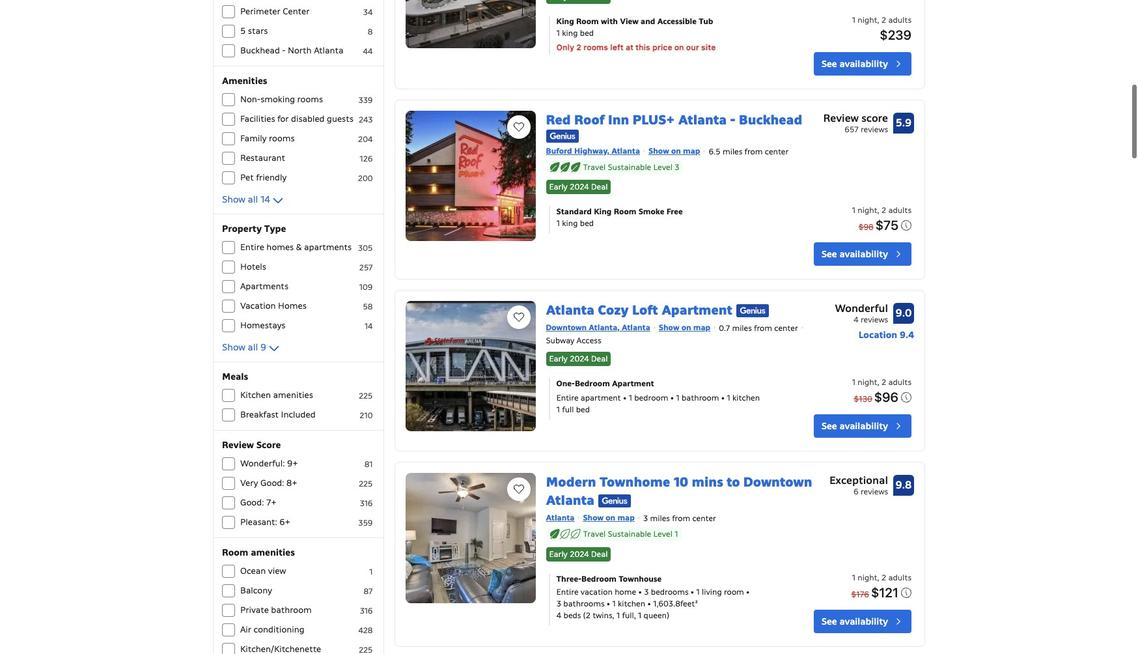 Task type: vqa. For each thing, say whether or not it's contained in the screenshot.
'visit'
no



Task type: describe. For each thing, give the bounding box(es) containing it.
queen)
[[644, 610, 670, 620]]

full
[[562, 404, 574, 414]]

0 vertical spatial apartment
[[662, 302, 733, 319]]

9.8
[[896, 478, 912, 492]]

smoking
[[261, 94, 295, 105]]

ocean view
[[240, 565, 286, 576]]

2 for red roof inn plus+ atlanta - buckhead
[[882, 205, 887, 215]]

9+
[[287, 458, 298, 469]]

vacation
[[240, 300, 276, 311]]

modern townhome 10 mins to downtown atlanta image
[[406, 473, 536, 603]]

apartment inside one-bedroom apartment entire apartment • 1 bedroom • 1 bathroom • 1 kitchen 1 full bed
[[612, 379, 654, 388]]

bed inside one-bedroom apartment entire apartment • 1 bedroom • 1 bathroom • 1 kitchen 1 full bed
[[576, 404, 590, 414]]

on for mins
[[606, 513, 616, 523]]

breakfast included
[[240, 409, 316, 420]]

1 vertical spatial bathroom
[[271, 605, 312, 616]]

44
[[363, 46, 373, 56]]

home
[[615, 587, 637, 596]]

modern
[[546, 474, 596, 491]]

2024 for red
[[570, 182, 589, 192]]

vacation homes
[[240, 300, 307, 311]]

deal for townhome
[[591, 549, 608, 559]]

king room with view and accessible tub link
[[557, 15, 777, 27]]

miles for downtown
[[650, 513, 670, 523]]

early for modern townhome 10 mins to downtown atlanta
[[549, 549, 568, 559]]

from inside 0.7 miles from center subway access
[[754, 323, 773, 333]]

type
[[264, 223, 286, 235]]

show on map for 10
[[583, 513, 635, 523]]

wonderful
[[835, 302, 889, 315]]

kitchen inside one-bedroom apartment entire apartment • 1 bedroom • 1 bathroom • 1 kitchen 1 full bed
[[733, 393, 760, 402]]

show all 14 button
[[222, 193, 286, 208]]

6.5
[[709, 146, 721, 156]]

2024 for atlanta
[[570, 354, 589, 364]]

0 vertical spatial downtown
[[546, 323, 587, 332]]

1 inside the king room with view and accessible tub 1 king bed only 2 rooms left at this price on our site
[[557, 28, 560, 38]]

2 for modern townhome 10 mins to downtown atlanta
[[882, 572, 887, 582]]

rooms inside the king room with view and accessible tub 1 king bed only 2 rooms left at this price on our site
[[584, 42, 608, 52]]

north
[[288, 45, 312, 56]]

early 2024 deal for red
[[549, 182, 608, 192]]

pleasant: 6+
[[240, 517, 291, 528]]

restaurant
[[240, 152, 285, 164]]

1 see availability link from the top
[[814, 52, 912, 75]]

travel for townhome
[[583, 529, 606, 539]]

hotels
[[240, 261, 266, 272]]

3 up travel sustainable level 1
[[643, 513, 648, 523]]

on inside the king room with view and accessible tub 1 king bed only 2 rooms left at this price on our site
[[675, 42, 684, 52]]

, for atlanta cozy loft apartment
[[878, 377, 880, 387]]

standard
[[557, 207, 592, 216]]

3 left bathrooms
[[557, 598, 562, 608]]

2 for atlanta cozy loft apartment
[[882, 377, 887, 387]]

2 inside the king room with view and accessible tub 1 king bed only 2 rooms left at this price on our site
[[577, 42, 582, 52]]

exceptional
[[830, 474, 889, 487]]

657
[[845, 124, 859, 134]]

and
[[641, 16, 656, 26]]

atlanta cozy loft apartment image
[[406, 301, 536, 431]]

for
[[277, 113, 289, 124]]

king inside the king room with view and accessible tub 1 king bed only 2 rooms left at this price on our site
[[557, 16, 574, 26]]

6
[[854, 487, 859, 497]]

good: 7+
[[240, 497, 277, 508]]

204
[[358, 134, 373, 144]]

225 for kitchen amenities
[[359, 391, 373, 401]]

339
[[358, 95, 373, 105]]

one-bedroom apartment entire apartment • 1 bedroom • 1 bathroom • 1 kitchen 1 full bed
[[557, 379, 760, 414]]

1 vertical spatial good:
[[240, 497, 264, 508]]

225 for very good: 8+
[[359, 479, 373, 489]]

deal for roof
[[591, 182, 608, 192]]

price
[[653, 42, 673, 52]]

accessible
[[658, 16, 697, 26]]

family
[[240, 133, 267, 144]]

see for atlanta cozy loft apartment
[[822, 420, 837, 432]]

on for plus+
[[672, 146, 681, 156]]

adults inside '1 night , 2 adults $239'
[[889, 15, 912, 25]]

reviews inside review score 657 reviews
[[861, 124, 889, 134]]

standard king room smoke free link
[[557, 206, 777, 218]]

private
[[240, 605, 269, 616]]

see availability for atlanta cozy loft apartment
[[822, 420, 889, 432]]

very
[[240, 477, 258, 489]]

only
[[557, 42, 575, 52]]

reviews for exceptional
[[861, 487, 889, 497]]

show on map for inn
[[649, 146, 701, 156]]

homestays
[[240, 320, 286, 331]]

location 9.4
[[859, 329, 915, 341]]

0 vertical spatial buckhead
[[240, 45, 280, 56]]

, for modern townhome 10 mins to downtown atlanta
[[878, 572, 880, 582]]

miles for -
[[723, 146, 743, 156]]

sustainable for townhome
[[608, 529, 652, 539]]

modern townhome 10 mins to downtown atlanta link
[[546, 469, 813, 509]]

bedrooms
[[651, 587, 689, 596]]

305
[[358, 243, 373, 253]]

smoke
[[639, 207, 665, 216]]

entire for atlanta cozy loft apartment
[[557, 393, 579, 402]]

adults for red roof inn plus+ atlanta - buckhead
[[889, 205, 912, 215]]

entire for modern townhome 10 mins to downtown atlanta
[[557, 587, 579, 596]]

359
[[358, 518, 373, 528]]

homes
[[278, 300, 307, 311]]

downtown inside the modern townhome 10 mins to downtown atlanta
[[744, 474, 813, 491]]

$176
[[852, 589, 870, 599]]

pet friendly
[[240, 172, 287, 183]]

, inside '1 night , 2 adults $239'
[[878, 15, 880, 25]]

show inside dropdown button
[[222, 193, 245, 205]]

early 2024 deal for atlanta
[[549, 354, 608, 364]]

balcony
[[240, 585, 272, 596]]

map for apartment
[[694, 323, 711, 332]]

downtown atlanta, atlanta
[[546, 323, 651, 332]]

tub
[[699, 16, 714, 26]]

exceptional 6 reviews
[[830, 474, 889, 497]]

bedroom for modern
[[582, 574, 617, 583]]

view
[[268, 565, 286, 576]]

atlanta inside the modern townhome 10 mins to downtown atlanta
[[546, 492, 595, 509]]

modern townhome 10 mins to downtown atlanta
[[546, 474, 813, 509]]

58
[[363, 302, 373, 311]]

see availability link for red roof inn plus+ atlanta - buckhead
[[814, 242, 912, 266]]

2024 for modern
[[570, 549, 589, 559]]

0 vertical spatial entire
[[240, 242, 264, 253]]

from for downtown
[[672, 513, 691, 523]]

apartments
[[304, 242, 352, 253]]

109
[[359, 282, 373, 292]]

breakfast
[[240, 409, 279, 420]]

10
[[674, 474, 689, 491]]

room inside the king room with view and accessible tub 1 king bed only 2 rooms left at this price on our site
[[577, 16, 599, 26]]

miles inside 0.7 miles from center subway access
[[732, 323, 752, 333]]

see availability for red roof inn plus+ atlanta - buckhead
[[822, 248, 889, 260]]

9
[[261, 341, 266, 353]]

$130
[[854, 394, 873, 404]]

316 for room amenities
[[360, 606, 373, 616]]

mins
[[692, 474, 723, 491]]

pleasant:
[[240, 517, 277, 528]]

ocean
[[240, 565, 266, 576]]

townhouse
[[619, 574, 662, 583]]

level for plus+
[[654, 162, 673, 172]]

map for mins
[[618, 513, 635, 523]]

8+
[[287, 477, 298, 489]]

1 vertical spatial 14
[[365, 321, 373, 331]]

view
[[620, 16, 639, 26]]

availability for red roof inn plus+ atlanta - buckhead
[[840, 248, 889, 260]]

1 vertical spatial rooms
[[297, 94, 323, 105]]

amenities
[[222, 75, 267, 87]]

see for red roof inn plus+ atlanta - buckhead
[[822, 248, 837, 260]]

beds
[[564, 610, 581, 620]]

0.7 miles from center subway access
[[546, 323, 799, 345]]

all for 14
[[248, 193, 258, 205]]

4 inside wonderful 4 reviews
[[854, 315, 859, 325]]

see availability link for atlanta cozy loft apartment
[[814, 414, 912, 438]]

review score
[[222, 439, 281, 451]]

left
[[610, 42, 624, 52]]

early for atlanta cozy loft apartment
[[549, 354, 568, 364]]

king inside standard king room smoke free 1 king bed
[[562, 218, 578, 228]]

center for red roof inn plus+ atlanta - buckhead
[[765, 146, 789, 156]]

show for red
[[649, 146, 669, 156]]

travel sustainable level 3
[[583, 162, 680, 172]]

34
[[363, 7, 373, 17]]

room
[[724, 587, 744, 596]]

one-bedroom apartment link
[[557, 378, 777, 390]]

review score element
[[824, 111, 889, 126]]

facilities
[[240, 113, 275, 124]]

scored 5.9 element
[[894, 112, 915, 133]]

reviews for wonderful
[[861, 315, 889, 325]]

0.7
[[719, 323, 730, 333]]

$75
[[876, 218, 899, 233]]

buford highway, atlanta
[[546, 146, 640, 156]]



Task type: locate. For each thing, give the bounding box(es) containing it.
0 vertical spatial 1 night , 2 adults
[[852, 205, 912, 215]]

3 1 night , 2 adults from the top
[[852, 572, 912, 582]]

2 up $75
[[882, 205, 887, 215]]

living
[[702, 587, 722, 596]]

2 sustainable from the top
[[608, 529, 652, 539]]

2 vertical spatial center
[[693, 513, 717, 523]]

score
[[862, 111, 889, 125]]

0 vertical spatial bed
[[580, 28, 594, 38]]

4 , from the top
[[878, 572, 880, 582]]

2 vertical spatial show on map
[[583, 513, 635, 523]]

1 vertical spatial center
[[775, 323, 799, 333]]

1 vertical spatial reviews
[[861, 315, 889, 325]]

5 stars
[[240, 25, 268, 36]]

on left 0.7
[[682, 323, 692, 332]]

0 vertical spatial king
[[562, 28, 578, 38]]

availability down '1 night , 2 adults $239'
[[840, 58, 889, 69]]

4 see from the top
[[822, 615, 837, 627]]

review
[[824, 111, 859, 125], [222, 439, 254, 451]]

3 reviews from the top
[[861, 487, 889, 497]]

2 vertical spatial early
[[549, 549, 568, 559]]

adults up "$239"
[[889, 15, 912, 25]]

1 horizontal spatial review
[[824, 111, 859, 125]]

see availability link
[[814, 52, 912, 75], [814, 242, 912, 266], [814, 414, 912, 438], [814, 609, 912, 633]]

2 see availability from the top
[[822, 248, 889, 260]]

atlanta,
[[589, 323, 620, 332]]

1 vertical spatial bed
[[580, 218, 594, 228]]

see availability down $130
[[822, 420, 889, 432]]

adults for modern townhome 10 mins to downtown atlanta
[[889, 572, 912, 582]]

see availability link down $176
[[814, 609, 912, 633]]

0 horizontal spatial kitchen
[[618, 598, 646, 608]]

3 deal from the top
[[591, 549, 608, 559]]

on left our
[[675, 42, 684, 52]]

1 horizontal spatial downtown
[[744, 474, 813, 491]]

3 availability from the top
[[840, 420, 889, 432]]

kitchen amenities
[[240, 390, 313, 401]]

miles right 0.7
[[732, 323, 752, 333]]

apartment up bedroom
[[612, 379, 654, 388]]

air conditioning
[[240, 624, 305, 635]]

deal for cozy
[[591, 354, 608, 364]]

0 horizontal spatial apartment
[[612, 379, 654, 388]]

3 early 2024 deal from the top
[[549, 549, 608, 559]]

pet
[[240, 172, 254, 183]]

standard king room smoke free 1 king bed
[[557, 207, 683, 228]]

scored 9.0 element
[[894, 303, 915, 324]]

2 early from the top
[[549, 354, 568, 364]]

deal down travel sustainable level 1
[[591, 549, 608, 559]]

inn
[[608, 111, 630, 128]]

adults up '$121'
[[889, 572, 912, 582]]

2 horizontal spatial rooms
[[584, 42, 608, 52]]

at
[[626, 42, 634, 52]]

free
[[667, 207, 683, 216]]

0 vertical spatial king
[[557, 16, 574, 26]]

3 adults from the top
[[889, 377, 912, 387]]

see availability link for modern townhome 10 mins to downtown atlanta
[[814, 609, 912, 633]]

$98
[[859, 222, 874, 232]]

4 see availability from the top
[[822, 615, 889, 627]]

perimeter
[[240, 6, 281, 17]]

2 1 night , 2 adults from the top
[[852, 377, 912, 387]]

0 vertical spatial from
[[745, 146, 763, 156]]

night for modern townhome 10 mins to downtown atlanta
[[858, 572, 878, 582]]

sustainable for roof
[[608, 162, 652, 172]]

1 early from the top
[[549, 182, 568, 192]]

1 night , 2 adults up '$121'
[[852, 572, 912, 582]]

availability for atlanta cozy loft apartment
[[840, 420, 889, 432]]

amenities for room amenities
[[251, 547, 295, 558]]

adults
[[889, 15, 912, 25], [889, 205, 912, 215], [889, 377, 912, 387], [889, 572, 912, 582]]

on up travel sustainable level 1
[[606, 513, 616, 523]]

on for apartment
[[682, 323, 692, 332]]

deal down access
[[591, 354, 608, 364]]

2 early 2024 deal from the top
[[549, 354, 608, 364]]

exceptional element
[[830, 473, 889, 489]]

wonderful element
[[835, 301, 889, 317]]

1 vertical spatial room
[[614, 207, 637, 216]]

early for red roof inn plus+ atlanta - buckhead
[[549, 182, 568, 192]]

room amenities
[[222, 547, 295, 558]]

homes
[[267, 242, 294, 253]]

0 vertical spatial room
[[577, 16, 599, 26]]

1 vertical spatial map
[[694, 323, 711, 332]]

bed inside the king room with view and accessible tub 1 king bed only 2 rooms left at this price on our site
[[580, 28, 594, 38]]

2 316 from the top
[[360, 606, 373, 616]]

1 225 from the top
[[359, 391, 373, 401]]

private bathroom
[[240, 605, 312, 616]]

2 up '$121'
[[882, 572, 887, 582]]

2024 up three-
[[570, 549, 589, 559]]

friendly
[[256, 172, 287, 183]]

1 vertical spatial apartment
[[612, 379, 654, 388]]

room inside standard king room smoke free 1 king bed
[[614, 207, 637, 216]]

6.5 miles from center
[[709, 146, 789, 156]]

see availability link down $98
[[814, 242, 912, 266]]

center down the mins
[[693, 513, 717, 523]]

kitchen inside three-bedroom townhouse entire vacation home • 3 bedrooms • 1 living room • 3 bathrooms • 1 kitchen • 1,603.8feet² 4 beds (2 twins, 1 full, 1 queen)
[[618, 598, 646, 608]]

0 vertical spatial amenities
[[273, 390, 313, 401]]

3 night from the top
[[858, 377, 878, 387]]

king up only
[[557, 16, 574, 26]]

bedroom inside three-bedroom townhouse entire vacation home • 3 bedrooms • 1 living room • 3 bathrooms • 1 kitchen • 1,603.8feet² 4 beds (2 twins, 1 full, 1 queen)
[[582, 574, 617, 583]]

316 up 359
[[360, 498, 373, 508]]

0 vertical spatial early
[[549, 182, 568, 192]]

1 all from the top
[[248, 193, 258, 205]]

0 vertical spatial all
[[248, 193, 258, 205]]

0 vertical spatial map
[[683, 146, 701, 156]]

1 vertical spatial from
[[754, 323, 773, 333]]

see availability link down $130
[[814, 414, 912, 438]]

87
[[364, 586, 373, 596]]

0 vertical spatial good:
[[261, 477, 284, 489]]

travel for roof
[[583, 162, 606, 172]]

1 inside standard king room smoke free 1 king bed
[[557, 218, 560, 228]]

early down "subway" in the bottom of the page
[[549, 354, 568, 364]]

night
[[858, 15, 878, 25], [858, 205, 878, 215], [858, 377, 878, 387], [858, 572, 878, 582]]

early 2024 deal for modern
[[549, 549, 608, 559]]

center for modern townhome 10 mins to downtown atlanta
[[693, 513, 717, 523]]

review for score
[[824, 111, 859, 125]]

bedroom inside one-bedroom apartment entire apartment • 1 bedroom • 1 bathroom • 1 kitchen 1 full bed
[[575, 379, 610, 388]]

1 night , 2 adults $239
[[852, 15, 912, 42]]

&
[[296, 242, 302, 253]]

stars
[[248, 25, 268, 36]]

early
[[549, 182, 568, 192], [549, 354, 568, 364], [549, 549, 568, 559]]

bed inside standard king room smoke free 1 king bed
[[580, 218, 594, 228]]

2 vertical spatial from
[[672, 513, 691, 523]]

show down atlanta cozy loft apartment in the top of the page
[[659, 323, 680, 332]]

3 down townhouse
[[644, 587, 649, 596]]

0 horizontal spatial bathroom
[[271, 605, 312, 616]]

3 , from the top
[[878, 377, 880, 387]]

225 down 81
[[359, 479, 373, 489]]

1 vertical spatial 2024
[[570, 354, 589, 364]]

1 vertical spatial miles
[[732, 323, 752, 333]]

1 inside '1 night , 2 adults $239'
[[852, 15, 856, 25]]

1 night , 2 adults up $75
[[852, 205, 912, 215]]

0 vertical spatial 4
[[854, 315, 859, 325]]

316
[[360, 498, 373, 508], [360, 606, 373, 616]]

rooms down for
[[269, 133, 295, 144]]

center
[[765, 146, 789, 156], [775, 323, 799, 333], [693, 513, 717, 523]]

1 1 night , 2 adults from the top
[[852, 205, 912, 215]]

2 vertical spatial map
[[618, 513, 635, 523]]

1 vertical spatial deal
[[591, 354, 608, 364]]

show for modern
[[583, 513, 604, 523]]

apartment up 0.7
[[662, 302, 733, 319]]

1 , from the top
[[878, 15, 880, 25]]

entire inside one-bedroom apartment entire apartment • 1 bedroom • 1 bathroom • 1 kitchen 1 full bed
[[557, 393, 579, 402]]

atlanta cozy loft apartment link
[[546, 297, 733, 319]]

1 vertical spatial show on map
[[659, 323, 711, 332]]

1 vertical spatial 316
[[360, 606, 373, 616]]

0 vertical spatial miles
[[723, 146, 743, 156]]

see for modern townhome 10 mins to downtown atlanta
[[822, 615, 837, 627]]

2 vertical spatial 2024
[[570, 549, 589, 559]]

2 night from the top
[[858, 205, 878, 215]]

reviews inside exceptional 6 reviews
[[861, 487, 889, 497]]

availability down $176
[[840, 615, 889, 627]]

show on map left 0.7
[[659, 323, 711, 332]]

perimeter center
[[240, 6, 310, 17]]

king right standard
[[594, 207, 612, 216]]

plus+
[[633, 111, 675, 128]]

cozy
[[598, 302, 629, 319]]

2 vertical spatial room
[[222, 547, 248, 558]]

conditioning
[[254, 624, 305, 635]]

entire inside three-bedroom townhouse entire vacation home • 3 bedrooms • 1 living room • 3 bathrooms • 1 kitchen • 1,603.8feet² 4 beds (2 twins, 1 full, 1 queen)
[[557, 587, 579, 596]]

show all 9 button
[[222, 341, 282, 356]]

bedroom for atlanta
[[575, 379, 610, 388]]

our
[[686, 42, 700, 52]]

center right 0.7
[[775, 323, 799, 333]]

map for plus+
[[683, 146, 701, 156]]

1 horizontal spatial kitchen
[[733, 393, 760, 402]]

(2
[[583, 610, 591, 620]]

see availability down $176
[[822, 615, 889, 627]]

bathroom down one-bedroom apartment link
[[682, 393, 720, 402]]

miles right the 6.5
[[723, 146, 743, 156]]

3 see availability link from the top
[[814, 414, 912, 438]]

bedroom up apartment
[[575, 379, 610, 388]]

2 vertical spatial reviews
[[861, 487, 889, 497]]

non-
[[240, 94, 261, 105]]

show down 'pet'
[[222, 193, 245, 205]]

1 see from the top
[[822, 58, 837, 69]]

1 horizontal spatial king
[[594, 207, 612, 216]]

$96
[[875, 390, 899, 405]]

availability for modern townhome 10 mins to downtown atlanta
[[840, 615, 889, 627]]

review inside review score 657 reviews
[[824, 111, 859, 125]]

night inside '1 night , 2 adults $239'
[[858, 15, 878, 25]]

1 night from the top
[[858, 15, 878, 25]]

level down 3 miles from center in the right of the page
[[654, 529, 673, 539]]

travel down buford highway, atlanta
[[583, 162, 606, 172]]

5.9
[[896, 116, 912, 129]]

room left smoke
[[614, 207, 637, 216]]

all inside show all 14 dropdown button
[[248, 193, 258, 205]]

1 horizontal spatial buckhead
[[739, 111, 803, 128]]

14
[[261, 193, 270, 205], [365, 321, 373, 331]]

genius discounts available at this property. image
[[546, 130, 579, 143], [546, 130, 579, 143], [737, 304, 769, 317], [737, 304, 769, 317], [599, 494, 631, 507], [599, 494, 631, 507]]

3 up free
[[675, 162, 680, 172]]

family rooms
[[240, 133, 295, 144]]

4 see availability link from the top
[[814, 609, 912, 633]]

sustainable down buford highway, atlanta
[[608, 162, 652, 172]]

sustainable up townhouse
[[608, 529, 652, 539]]

0 vertical spatial show on map
[[649, 146, 701, 156]]

1 king from the top
[[562, 28, 578, 38]]

townhome
[[600, 474, 670, 491]]

0 horizontal spatial king
[[557, 16, 574, 26]]

225 up 210
[[359, 391, 373, 401]]

all for 9
[[248, 341, 258, 353]]

reviews right 6
[[861, 487, 889, 497]]

access
[[577, 335, 602, 345]]

reviews right 657
[[861, 124, 889, 134]]

2 vertical spatial miles
[[650, 513, 670, 523]]

from down the modern townhome 10 mins to downtown atlanta
[[672, 513, 691, 523]]

1 horizontal spatial room
[[577, 16, 599, 26]]

1 vertical spatial 1 night , 2 adults
[[852, 377, 912, 387]]

0 vertical spatial rooms
[[584, 42, 608, 52]]

2 all from the top
[[248, 341, 258, 353]]

0 horizontal spatial downtown
[[546, 323, 587, 332]]

show for atlanta
[[659, 323, 680, 332]]

1 vertical spatial entire
[[557, 393, 579, 402]]

2024 up standard
[[570, 182, 589, 192]]

1 vertical spatial review
[[222, 439, 254, 451]]

1 deal from the top
[[591, 182, 608, 192]]

level for mins
[[654, 529, 673, 539]]

9.0
[[896, 306, 912, 320]]

1 vertical spatial amenities
[[251, 547, 295, 558]]

1 night , 2 adults
[[852, 205, 912, 215], [852, 377, 912, 387], [852, 572, 912, 582]]

316 up 428
[[360, 606, 373, 616]]

1 vertical spatial bedroom
[[582, 574, 617, 583]]

entire homes & apartments 305
[[240, 242, 373, 253]]

0 vertical spatial 14
[[261, 193, 270, 205]]

1 early 2024 deal from the top
[[549, 182, 608, 192]]

see availability for modern townhome 10 mins to downtown atlanta
[[822, 615, 889, 627]]

included
[[281, 409, 316, 420]]

see availability link down '1 night , 2 adults $239'
[[814, 52, 912, 75]]

deal up standard
[[591, 182, 608, 192]]

level up the 'standard king room smoke free' link
[[654, 162, 673, 172]]

roof
[[575, 111, 605, 128]]

red roof inn plus+ atlanta - buckhead
[[546, 111, 803, 128]]

review left score on the left
[[222, 439, 254, 451]]

1 night , 2 adults up $96
[[852, 377, 912, 387]]

•
[[623, 393, 627, 402], [671, 393, 674, 402], [722, 393, 725, 402], [639, 587, 642, 596], [691, 587, 694, 596], [747, 587, 750, 596], [607, 598, 610, 608], [648, 598, 651, 608]]

entire down three-
[[557, 587, 579, 596]]

0 vertical spatial 2024
[[570, 182, 589, 192]]

site
[[702, 42, 716, 52]]

1 vertical spatial travel
[[583, 529, 606, 539]]

see availability down '1 night , 2 adults $239'
[[822, 58, 889, 69]]

good: up 7+
[[261, 477, 284, 489]]

0 vertical spatial center
[[765, 146, 789, 156]]

1 adults from the top
[[889, 15, 912, 25]]

0 horizontal spatial 4
[[557, 610, 562, 620]]

0 horizontal spatial -
[[282, 45, 286, 56]]

4 inside three-bedroom townhouse entire vacation home • 3 bedrooms • 1 living room • 3 bathrooms • 1 kitchen • 1,603.8feet² 4 beds (2 twins, 1 full, 1 queen)
[[557, 610, 562, 620]]

0 vertical spatial kitchen
[[733, 393, 760, 402]]

adults for atlanta cozy loft apartment
[[889, 377, 912, 387]]

highway,
[[574, 146, 610, 156]]

center right the 6.5
[[765, 146, 789, 156]]

0 horizontal spatial review
[[222, 439, 254, 451]]

review left score
[[824, 111, 859, 125]]

guests
[[327, 113, 354, 124]]

0 vertical spatial deal
[[591, 182, 608, 192]]

disabled
[[291, 113, 325, 124]]

night for atlanta cozy loft apartment
[[858, 377, 878, 387]]

1 vertical spatial 225
[[359, 479, 373, 489]]

1 night , 2 adults for downtown
[[852, 572, 912, 582]]

king inside the king room with view and accessible tub 1 king bed only 2 rooms left at this price on our site
[[562, 28, 578, 38]]

2 vertical spatial entire
[[557, 587, 579, 596]]

early up three-
[[549, 549, 568, 559]]

center inside 0.7 miles from center subway access
[[775, 323, 799, 333]]

1 level from the top
[[654, 162, 673, 172]]

buckhead up 6.5 miles from center
[[739, 111, 803, 128]]

all left 9
[[248, 341, 258, 353]]

score
[[256, 439, 281, 451]]

428
[[358, 625, 373, 635]]

1 vertical spatial -
[[731, 111, 736, 128]]

14 inside dropdown button
[[261, 193, 270, 205]]

bathroom
[[682, 393, 720, 402], [271, 605, 312, 616]]

three-
[[557, 574, 582, 583]]

king inside standard king room smoke free 1 king bed
[[594, 207, 612, 216]]

225
[[359, 391, 373, 401], [359, 479, 373, 489]]

2 vertical spatial 1 night , 2 adults
[[852, 572, 912, 582]]

availability down $98
[[840, 248, 889, 260]]

1 vertical spatial sustainable
[[608, 529, 652, 539]]

1 horizontal spatial apartment
[[662, 302, 733, 319]]

bathroom inside one-bedroom apartment entire apartment • 1 bedroom • 1 bathroom • 1 kitchen 1 full bed
[[682, 393, 720, 402]]

night for red roof inn plus+ atlanta - buckhead
[[858, 205, 878, 215]]

rooms up 'disabled'
[[297, 94, 323, 105]]

adults up $96
[[889, 377, 912, 387]]

show on map up travel sustainable level 1
[[583, 513, 635, 523]]

king down standard
[[562, 218, 578, 228]]

entire down property type
[[240, 242, 264, 253]]

2 level from the top
[[654, 529, 673, 539]]

all inside show all 9 dropdown button
[[248, 341, 258, 353]]

loft
[[633, 302, 658, 319]]

early 2024 deal up standard
[[549, 182, 608, 192]]

6+
[[280, 517, 291, 528]]

0 horizontal spatial buckhead
[[240, 45, 280, 56]]

1 vertical spatial downtown
[[744, 474, 813, 491]]

from
[[745, 146, 763, 156], [754, 323, 773, 333], [672, 513, 691, 523]]

property type
[[222, 223, 286, 235]]

amenities up included
[[273, 390, 313, 401]]

1 2024 from the top
[[570, 182, 589, 192]]

4 adults from the top
[[889, 572, 912, 582]]

2 travel from the top
[[583, 529, 606, 539]]

0 vertical spatial bathroom
[[682, 393, 720, 402]]

room left with in the right top of the page
[[577, 16, 599, 26]]

from for -
[[745, 146, 763, 156]]

0 vertical spatial 316
[[360, 498, 373, 508]]

9.4
[[900, 329, 915, 341]]

see
[[822, 58, 837, 69], [822, 248, 837, 260], [822, 420, 837, 432], [822, 615, 837, 627]]

buckhead - north atlanta
[[240, 45, 344, 56]]

0 vertical spatial level
[[654, 162, 673, 172]]

early 2024 deal up three-
[[549, 549, 608, 559]]

0 horizontal spatial room
[[222, 547, 248, 558]]

bedroom up vacation
[[582, 574, 617, 583]]

bathroom up the conditioning
[[271, 605, 312, 616]]

2 vertical spatial bed
[[576, 404, 590, 414]]

5
[[240, 25, 246, 36]]

entire up full
[[557, 393, 579, 402]]

travel sustainable level 1
[[583, 529, 679, 539]]

good: left 7+
[[240, 497, 264, 508]]

2 right only
[[577, 42, 582, 52]]

2 vertical spatial deal
[[591, 549, 608, 559]]

2 225 from the top
[[359, 479, 373, 489]]

early up standard
[[549, 182, 568, 192]]

miles down the modern townhome 10 mins to downtown atlanta
[[650, 513, 670, 523]]

4 availability from the top
[[840, 615, 889, 627]]

1 see availability from the top
[[822, 58, 889, 69]]

map up travel sustainable level 1
[[618, 513, 635, 523]]

1 horizontal spatial 4
[[854, 315, 859, 325]]

1 horizontal spatial 14
[[365, 321, 373, 331]]

show down plus+ on the right of page
[[649, 146, 669, 156]]

buckhead down stars
[[240, 45, 280, 56]]

subway
[[546, 335, 575, 345]]

- up 6.5 miles from center
[[731, 111, 736, 128]]

1 vertical spatial all
[[248, 341, 258, 353]]

1 night , 2 adults for -
[[852, 205, 912, 215]]

1 reviews from the top
[[861, 124, 889, 134]]

scored 9.8 element
[[894, 475, 915, 496]]

1 316 from the top
[[360, 498, 373, 508]]

early 2024 deal down access
[[549, 354, 608, 364]]

air
[[240, 624, 252, 635]]

1 horizontal spatial -
[[731, 111, 736, 128]]

0 vertical spatial -
[[282, 45, 286, 56]]

amenities up "view"
[[251, 547, 295, 558]]

2 adults from the top
[[889, 205, 912, 215]]

review for score
[[222, 439, 254, 451]]

, for red roof inn plus+ atlanta - buckhead
[[878, 205, 880, 215]]

0 vertical spatial bedroom
[[575, 379, 610, 388]]

0 horizontal spatial 14
[[261, 193, 270, 205]]

1 travel from the top
[[583, 162, 606, 172]]

1 vertical spatial 4
[[557, 610, 562, 620]]

room up ocean
[[222, 547, 248, 558]]

wonderful 4 reviews
[[835, 302, 889, 325]]

map left the 6.5
[[683, 146, 701, 156]]

2 king from the top
[[562, 218, 578, 228]]

2 , from the top
[[878, 205, 880, 215]]

0 vertical spatial review
[[824, 111, 859, 125]]

4
[[854, 315, 859, 325], [557, 610, 562, 620]]

1 vertical spatial king
[[594, 207, 612, 216]]

243
[[359, 115, 373, 124]]

2 see from the top
[[822, 248, 837, 260]]

1 vertical spatial early 2024 deal
[[549, 354, 608, 364]]

travel down modern
[[583, 529, 606, 539]]

adults up $75
[[889, 205, 912, 215]]

show on map
[[649, 146, 701, 156], [659, 323, 711, 332], [583, 513, 635, 523]]

1 vertical spatial level
[[654, 529, 673, 539]]

1 horizontal spatial rooms
[[297, 94, 323, 105]]

2 up $96
[[882, 377, 887, 387]]

show on map for loft
[[659, 323, 711, 332]]

316 for review score
[[360, 498, 373, 508]]

atlanta cozy loft apartment
[[546, 302, 733, 319]]

show inside dropdown button
[[222, 341, 245, 353]]

2 reviews from the top
[[861, 315, 889, 325]]

this
[[636, 42, 651, 52]]

availability down $130
[[840, 420, 889, 432]]

bedroom
[[635, 393, 669, 402]]

3 see availability from the top
[[822, 420, 889, 432]]

downtown right to
[[744, 474, 813, 491]]

2 up "$239"
[[882, 15, 887, 25]]

1 sustainable from the top
[[608, 162, 652, 172]]

2 availability from the top
[[840, 248, 889, 260]]

amenities for kitchen amenities
[[273, 390, 313, 401]]

2 inside '1 night , 2 adults $239'
[[882, 15, 887, 25]]

0 vertical spatial sustainable
[[608, 162, 652, 172]]

1 vertical spatial buckhead
[[739, 111, 803, 128]]

0 vertical spatial travel
[[583, 162, 606, 172]]

show on map down red roof inn plus+ atlanta - buckhead
[[649, 146, 701, 156]]

0 vertical spatial reviews
[[861, 124, 889, 134]]

2 vertical spatial rooms
[[269, 133, 295, 144]]

3 2024 from the top
[[570, 549, 589, 559]]

4 night from the top
[[858, 572, 878, 582]]

2 deal from the top
[[591, 354, 608, 364]]

apartments
[[240, 281, 289, 292]]

3 see from the top
[[822, 420, 837, 432]]

1 availability from the top
[[840, 58, 889, 69]]

king up only
[[562, 28, 578, 38]]

rooms left left
[[584, 42, 608, 52]]

2 see availability link from the top
[[814, 242, 912, 266]]

reviews inside wonderful 4 reviews
[[861, 315, 889, 325]]

red roof inn plus+ atlanta - buckhead image
[[406, 111, 536, 241]]

buckhead
[[240, 45, 280, 56], [739, 111, 803, 128]]

see availability down $98
[[822, 248, 889, 260]]

2 2024 from the top
[[570, 354, 589, 364]]

map left 0.7
[[694, 323, 711, 332]]

3 early from the top
[[549, 549, 568, 559]]



